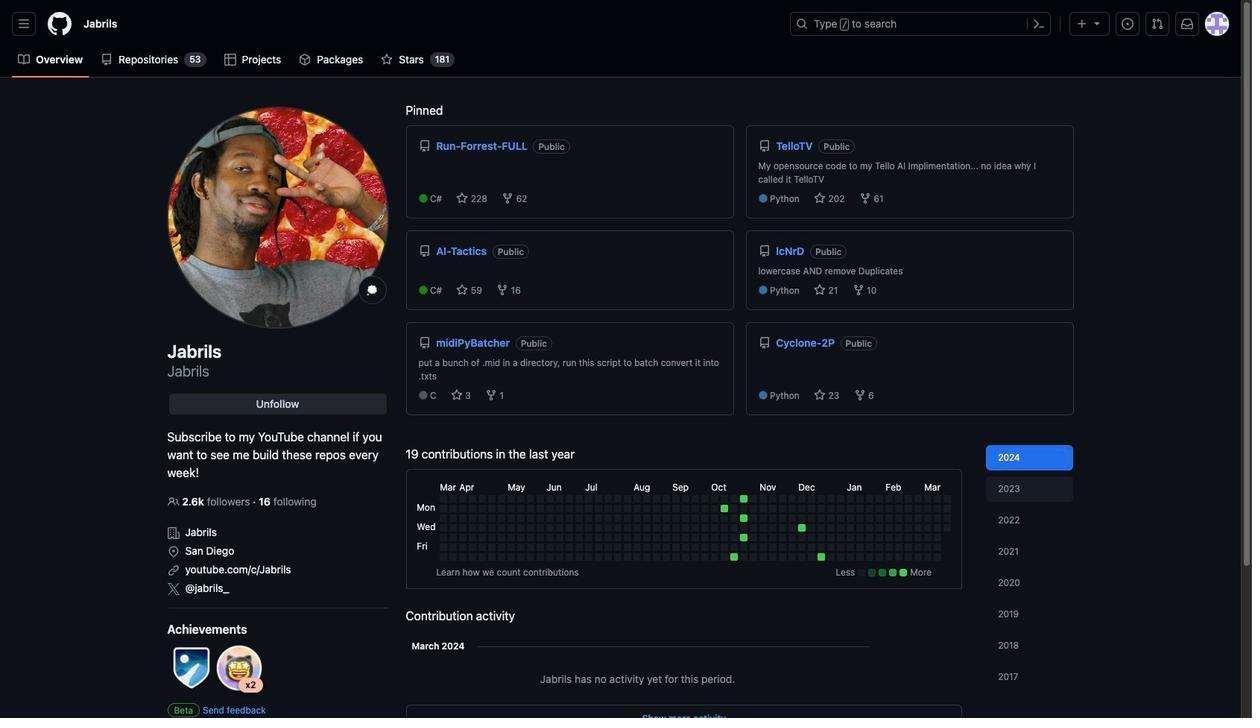 Task type: describe. For each thing, give the bounding box(es) containing it.
1 vertical spatial forks image
[[854, 389, 866, 401]]

achievement: arctic code vault contributor image
[[167, 644, 215, 692]]

fork image
[[486, 389, 498, 401]]

command palette image
[[1034, 18, 1046, 30]]

package image
[[299, 54, 311, 66]]

Unfollow Jabrils submit
[[167, 392, 388, 416]]

git pull request image
[[1152, 18, 1164, 30]]

homepage image
[[48, 12, 72, 36]]

organization image
[[167, 527, 179, 539]]

0 vertical spatial forks image
[[853, 284, 865, 296]]

location image
[[167, 546, 179, 558]]

view jabrils's full-sized avatar image
[[167, 107, 388, 328]]

achievement: starstruck image
[[215, 644, 263, 692]]

notifications image
[[1182, 18, 1194, 30]]

triangle down image
[[1092, 17, 1104, 29]]

link image
[[167, 565, 179, 576]]

organization: jabrils element
[[167, 521, 388, 540]]



Task type: vqa. For each thing, say whether or not it's contained in the screenshot.
Attach
no



Task type: locate. For each thing, give the bounding box(es) containing it.
issue opened image
[[1122, 18, 1134, 30]]

1 vertical spatial repo image
[[419, 337, 431, 349]]

repo image for forks image to the top
[[759, 245, 771, 257]]

repo image for fork image
[[419, 337, 431, 349]]

star image
[[381, 54, 393, 66]]

home location: san diego element
[[167, 540, 388, 559]]

book image
[[18, 54, 30, 66]]

forks image
[[502, 192, 514, 204], [860, 192, 872, 204], [497, 284, 509, 296]]

0 horizontal spatial repo image
[[419, 337, 431, 349]]

table image
[[224, 54, 236, 66]]

grid
[[415, 479, 954, 563]]

1 horizontal spatial repo image
[[759, 245, 771, 257]]

repo image
[[759, 245, 771, 257], [419, 337, 431, 349]]

repo image
[[101, 54, 113, 66], [419, 140, 431, 152], [759, 140, 771, 152], [419, 245, 431, 257], [759, 337, 771, 349]]

0 vertical spatial repo image
[[759, 245, 771, 257]]

stars image
[[457, 192, 469, 204], [814, 192, 826, 204], [457, 284, 469, 296], [814, 284, 826, 296], [451, 389, 463, 401], [814, 389, 826, 401]]

people image
[[167, 496, 179, 508]]

cell
[[440, 495, 448, 503], [450, 495, 457, 503], [460, 495, 467, 503], [469, 495, 477, 503], [479, 495, 486, 503], [489, 495, 496, 503], [498, 495, 506, 503], [508, 495, 516, 503], [518, 495, 525, 503], [527, 495, 535, 503], [537, 495, 545, 503], [547, 495, 554, 503], [557, 495, 564, 503], [566, 495, 574, 503], [576, 495, 583, 503], [586, 495, 593, 503], [595, 495, 603, 503], [605, 495, 613, 503], [615, 495, 622, 503], [624, 495, 632, 503], [634, 495, 642, 503], [644, 495, 651, 503], [654, 495, 661, 503], [663, 495, 671, 503], [673, 495, 680, 503], [683, 495, 690, 503], [692, 495, 700, 503], [702, 495, 709, 503], [712, 495, 719, 503], [721, 495, 729, 503], [731, 495, 739, 503], [741, 495, 748, 503], [750, 495, 758, 503], [760, 495, 768, 503], [770, 495, 777, 503], [780, 495, 787, 503], [789, 495, 797, 503], [799, 495, 806, 503], [809, 495, 816, 503], [818, 495, 826, 503], [828, 495, 835, 503], [838, 495, 845, 503], [847, 495, 855, 503], [857, 495, 865, 503], [867, 495, 874, 503], [876, 495, 884, 503], [886, 495, 894, 503], [896, 495, 903, 503], [906, 495, 913, 503], [915, 495, 923, 503], [925, 495, 932, 503], [935, 495, 942, 503], [944, 495, 952, 503], [440, 505, 448, 512], [450, 505, 457, 512], [460, 505, 467, 512], [469, 505, 477, 512], [479, 505, 486, 512], [489, 505, 496, 512], [498, 505, 506, 512], [508, 505, 516, 512], [518, 505, 525, 512], [527, 505, 535, 512], [537, 505, 545, 512], [547, 505, 554, 512], [557, 505, 564, 512], [566, 505, 574, 512], [576, 505, 583, 512], [586, 505, 593, 512], [595, 505, 603, 512], [605, 505, 613, 512], [615, 505, 622, 512], [624, 505, 632, 512], [634, 505, 642, 512], [644, 505, 651, 512], [654, 505, 661, 512], [663, 505, 671, 512], [673, 505, 680, 512], [683, 505, 690, 512], [692, 505, 700, 512], [702, 505, 709, 512], [712, 505, 719, 512], [721, 505, 729, 512], [731, 505, 739, 512], [741, 505, 748, 512], [750, 505, 758, 512], [760, 505, 768, 512], [770, 505, 777, 512], [780, 505, 787, 512], [789, 505, 797, 512], [799, 505, 806, 512], [809, 505, 816, 512], [818, 505, 826, 512], [828, 505, 835, 512], [838, 505, 845, 512], [847, 505, 855, 512], [857, 505, 865, 512], [867, 505, 874, 512], [876, 505, 884, 512], [886, 505, 894, 512], [896, 505, 903, 512], [906, 505, 913, 512], [915, 505, 923, 512], [925, 505, 932, 512], [935, 505, 942, 512], [944, 505, 952, 512], [440, 515, 448, 522], [450, 515, 457, 522], [460, 515, 467, 522], [469, 515, 477, 522], [479, 515, 486, 522], [489, 515, 496, 522], [498, 515, 506, 522], [508, 515, 516, 522], [518, 515, 525, 522], [527, 515, 535, 522], [537, 515, 545, 522], [547, 515, 554, 522], [557, 515, 564, 522], [566, 515, 574, 522], [576, 515, 583, 522], [586, 515, 593, 522], [595, 515, 603, 522], [605, 515, 613, 522], [615, 515, 622, 522], [624, 515, 632, 522], [634, 515, 642, 522], [644, 515, 651, 522], [654, 515, 661, 522], [663, 515, 671, 522], [673, 515, 680, 522], [683, 515, 690, 522], [692, 515, 700, 522], [702, 515, 709, 522], [712, 515, 719, 522], [721, 515, 729, 522], [731, 515, 739, 522], [741, 515, 748, 522], [750, 515, 758, 522], [760, 515, 768, 522], [770, 515, 777, 522], [780, 515, 787, 522], [789, 515, 797, 522], [799, 515, 806, 522], [809, 515, 816, 522], [818, 515, 826, 522], [828, 515, 835, 522], [838, 515, 845, 522], [847, 515, 855, 522], [857, 515, 865, 522], [867, 515, 874, 522], [876, 515, 884, 522], [886, 515, 894, 522], [896, 515, 903, 522], [906, 515, 913, 522], [915, 515, 923, 522], [925, 515, 932, 522], [935, 515, 942, 522], [944, 515, 952, 522], [440, 524, 448, 532], [450, 524, 457, 532], [460, 524, 467, 532], [469, 524, 477, 532], [479, 524, 486, 532], [489, 524, 496, 532], [498, 524, 506, 532], [508, 524, 516, 532], [518, 524, 525, 532], [527, 524, 535, 532], [537, 524, 545, 532], [547, 524, 554, 532], [557, 524, 564, 532], [566, 524, 574, 532], [576, 524, 583, 532], [586, 524, 593, 532], [595, 524, 603, 532], [605, 524, 613, 532], [615, 524, 622, 532], [624, 524, 632, 532], [634, 524, 642, 532], [644, 524, 651, 532], [654, 524, 661, 532], [663, 524, 671, 532], [673, 524, 680, 532], [683, 524, 690, 532], [692, 524, 700, 532], [702, 524, 709, 532], [712, 524, 719, 532], [721, 524, 729, 532], [731, 524, 739, 532], [741, 524, 748, 532], [750, 524, 758, 532], [760, 524, 768, 532], [770, 524, 777, 532], [780, 524, 787, 532], [789, 524, 797, 532], [799, 524, 806, 532], [809, 524, 816, 532], [818, 524, 826, 532], [828, 524, 835, 532], [838, 524, 845, 532], [847, 524, 855, 532], [857, 524, 865, 532], [867, 524, 874, 532], [876, 524, 884, 532], [886, 524, 894, 532], [896, 524, 903, 532], [906, 524, 913, 532], [915, 524, 923, 532], [925, 524, 932, 532], [935, 524, 942, 532], [944, 524, 952, 532], [440, 534, 448, 541], [450, 534, 457, 541], [460, 534, 467, 541], [469, 534, 477, 541], [479, 534, 486, 541], [489, 534, 496, 541], [498, 534, 506, 541], [508, 534, 516, 541], [518, 534, 525, 541], [527, 534, 535, 541], [537, 534, 545, 541], [547, 534, 554, 541], [557, 534, 564, 541], [566, 534, 574, 541], [576, 534, 583, 541], [586, 534, 593, 541], [595, 534, 603, 541], [605, 534, 613, 541], [615, 534, 622, 541], [624, 534, 632, 541], [634, 534, 642, 541], [644, 534, 651, 541], [654, 534, 661, 541], [663, 534, 671, 541], [673, 534, 680, 541], [683, 534, 690, 541], [692, 534, 700, 541], [702, 534, 709, 541], [712, 534, 719, 541], [721, 534, 729, 541], [731, 534, 739, 541], [741, 534, 748, 541], [750, 534, 758, 541], [760, 534, 768, 541], [770, 534, 777, 541], [780, 534, 787, 541], [789, 534, 797, 541], [799, 534, 806, 541], [809, 534, 816, 541], [818, 534, 826, 541], [828, 534, 835, 541], [838, 534, 845, 541], [847, 534, 855, 541], [857, 534, 865, 541], [867, 534, 874, 541], [876, 534, 884, 541], [886, 534, 894, 541], [896, 534, 903, 541], [906, 534, 913, 541], [915, 534, 923, 541], [925, 534, 932, 541], [935, 534, 942, 541], [440, 544, 448, 551], [450, 544, 457, 551], [460, 544, 467, 551], [469, 544, 477, 551], [479, 544, 486, 551], [489, 544, 496, 551], [498, 544, 506, 551], [508, 544, 516, 551], [518, 544, 525, 551], [527, 544, 535, 551], [537, 544, 545, 551], [547, 544, 554, 551], [557, 544, 564, 551], [566, 544, 574, 551], [576, 544, 583, 551], [586, 544, 593, 551], [595, 544, 603, 551], [605, 544, 613, 551], [615, 544, 622, 551], [624, 544, 632, 551], [634, 544, 642, 551], [644, 544, 651, 551], [654, 544, 661, 551], [663, 544, 671, 551], [673, 544, 680, 551], [683, 544, 690, 551], [692, 544, 700, 551], [702, 544, 709, 551], [712, 544, 719, 551], [721, 544, 729, 551], [731, 544, 739, 551], [741, 544, 748, 551], [750, 544, 758, 551], [760, 544, 768, 551], [770, 544, 777, 551], [780, 544, 787, 551], [789, 544, 797, 551], [799, 544, 806, 551], [809, 544, 816, 551], [818, 544, 826, 551], [828, 544, 835, 551], [838, 544, 845, 551], [847, 544, 855, 551], [857, 544, 865, 551], [867, 544, 874, 551], [876, 544, 884, 551], [886, 544, 894, 551], [896, 544, 903, 551], [906, 544, 913, 551], [915, 544, 923, 551], [925, 544, 932, 551], [935, 544, 942, 551], [440, 553, 448, 561], [450, 553, 457, 561], [460, 553, 467, 561], [469, 553, 477, 561], [479, 553, 486, 561], [489, 553, 496, 561], [498, 553, 506, 561], [508, 553, 516, 561], [518, 553, 525, 561], [527, 553, 535, 561], [537, 553, 545, 561], [547, 553, 554, 561], [557, 553, 564, 561], [566, 553, 574, 561], [576, 553, 583, 561], [586, 553, 593, 561], [595, 553, 603, 561], [605, 553, 613, 561], [615, 553, 622, 561], [624, 553, 632, 561], [634, 553, 642, 561], [644, 553, 651, 561], [654, 553, 661, 561], [663, 553, 671, 561], [673, 553, 680, 561], [683, 553, 690, 561], [692, 553, 700, 561], [702, 553, 709, 561], [712, 553, 719, 561], [721, 553, 729, 561], [731, 553, 739, 561], [741, 553, 748, 561], [750, 553, 758, 561], [760, 553, 768, 561], [770, 553, 777, 561], [780, 553, 787, 561], [789, 553, 797, 561], [799, 553, 806, 561], [809, 553, 816, 561], [818, 553, 826, 561], [828, 553, 835, 561], [838, 553, 845, 561], [847, 553, 855, 561], [857, 553, 865, 561], [867, 553, 874, 561], [876, 553, 884, 561], [886, 553, 894, 561], [896, 553, 903, 561], [906, 553, 913, 561], [915, 553, 923, 561], [925, 553, 932, 561], [935, 553, 942, 561]]

feature release label: beta element
[[167, 703, 200, 718]]

plus image
[[1077, 18, 1089, 30]]

forks image
[[853, 284, 865, 296], [854, 389, 866, 401]]



